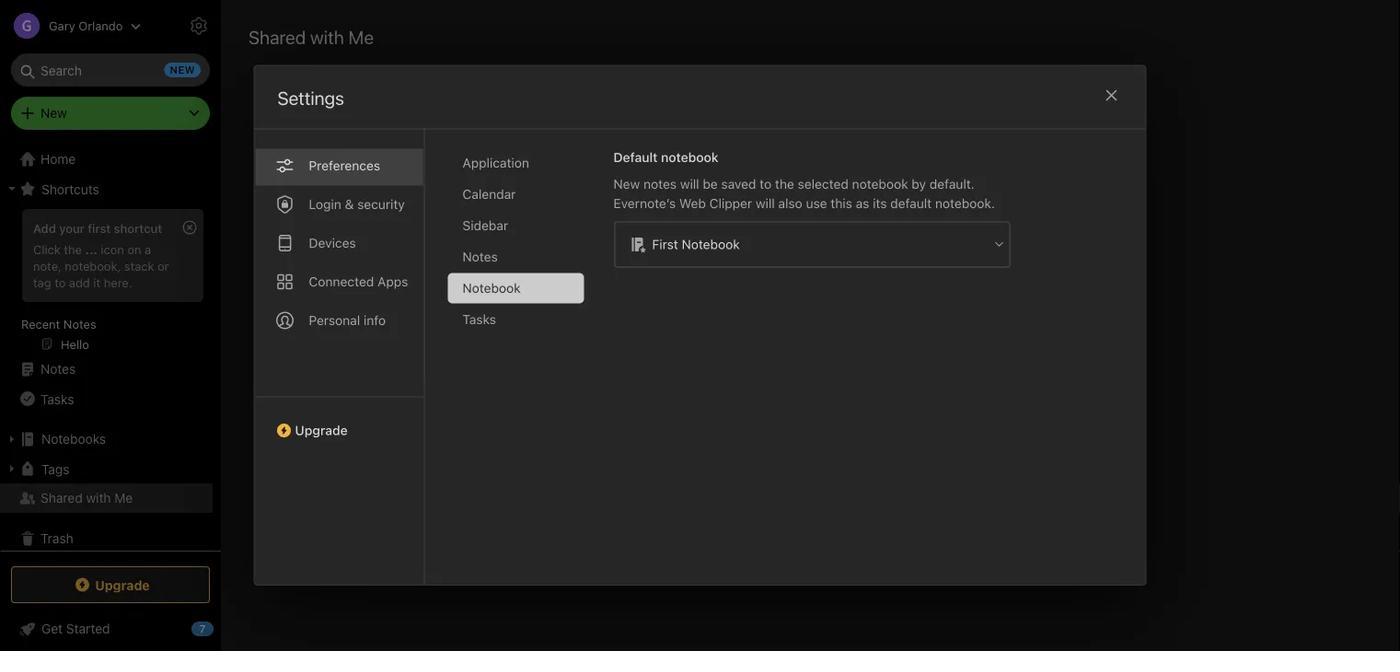 Task type: describe. For each thing, give the bounding box(es) containing it.
click the ...
[[33, 242, 97, 256]]

me inside "element"
[[349, 26, 374, 47]]

trash link
[[0, 524, 213, 554]]

apps
[[378, 274, 408, 289]]

upgrade for rightmost upgrade 'popup button'
[[295, 423, 348, 438]]

a
[[145, 242, 151, 256]]

0 horizontal spatial notebook
[[661, 150, 719, 165]]

notebook,
[[65, 259, 121, 273]]

new notes will be saved to the selected notebook by default. evernote's web clipper will also use this as its default notebook.
[[614, 177, 996, 211]]

evernote's
[[614, 196, 676, 211]]

new for new notes will be saved to the selected notebook by default. evernote's web clipper will also use this as its default notebook.
[[614, 177, 640, 192]]

add
[[33, 221, 56, 235]]

close image
[[1101, 84, 1123, 107]]

web
[[680, 196, 706, 211]]

Default notebook field
[[614, 221, 1012, 269]]

security
[[358, 197, 405, 212]]

the inside tree
[[64, 242, 82, 256]]

the inside new notes will be saved to the selected notebook by default. evernote's web clipper will also use this as its default notebook.
[[776, 177, 795, 192]]

tree containing home
[[0, 145, 221, 565]]

shared with me element
[[221, 0, 1401, 651]]

it
[[93, 275, 101, 289]]

trash
[[41, 531, 73, 546]]

settings
[[278, 87, 344, 109]]

by
[[912, 177, 927, 192]]

icon
[[101, 242, 124, 256]]

tags
[[41, 461, 69, 476]]

home
[[41, 152, 76, 167]]

notebook inside new notes will be saved to the selected notebook by default. evernote's web clipper will also use this as its default notebook.
[[853, 177, 909, 192]]

shared with me link
[[0, 484, 213, 513]]

default
[[891, 196, 932, 211]]

calendar tab
[[448, 179, 584, 210]]

new for new
[[41, 105, 67, 121]]

tag
[[33, 275, 51, 289]]

first
[[653, 237, 679, 252]]

or
[[158, 259, 169, 273]]

1 horizontal spatial upgrade button
[[255, 397, 424, 446]]

Search text field
[[24, 53, 197, 87]]

info
[[364, 313, 386, 328]]

your
[[59, 221, 85, 235]]

shortcuts
[[41, 181, 99, 196]]

upgrade for upgrade 'popup button' to the left
[[95, 577, 150, 592]]

notebook inside tab
[[463, 281, 521, 296]]

expand tags image
[[5, 461, 19, 476]]

recent notes
[[21, 317, 96, 331]]

preferences
[[309, 158, 380, 173]]

to inside icon on a note, notebook, stack or tag to add it here.
[[54, 275, 66, 289]]

connected apps
[[309, 274, 408, 289]]

notes tab
[[448, 242, 584, 272]]

notebooks
[[41, 432, 106, 447]]

tasks tab
[[448, 305, 584, 335]]

personal
[[309, 313, 360, 328]]

as
[[856, 196, 870, 211]]

its
[[873, 196, 887, 211]]

be
[[703, 177, 718, 192]]

notes inside tab
[[463, 249, 498, 265]]

0 horizontal spatial upgrade button
[[11, 566, 210, 603]]

add
[[69, 275, 90, 289]]



Task type: locate. For each thing, give the bounding box(es) containing it.
0 vertical spatial with
[[310, 26, 344, 47]]

0 vertical spatial shared
[[249, 26, 306, 47]]

with down tags "button"
[[86, 490, 111, 506]]

notes
[[463, 249, 498, 265], [63, 317, 96, 331], [41, 362, 76, 377]]

upgrade button
[[255, 397, 424, 446], [11, 566, 210, 603]]

default notebook
[[614, 150, 719, 165]]

1 vertical spatial notebook
[[463, 281, 521, 296]]

tasks inside button
[[41, 391, 74, 406]]

notes link
[[0, 355, 213, 384]]

0 vertical spatial notebook
[[682, 237, 740, 252]]

2 vertical spatial notes
[[41, 362, 76, 377]]

with
[[310, 26, 344, 47], [86, 490, 111, 506]]

1 horizontal spatial with
[[310, 26, 344, 47]]

notebook inside field
[[682, 237, 740, 252]]

to
[[760, 177, 772, 192], [54, 275, 66, 289]]

tasks inside tab
[[463, 312, 496, 327]]

tasks button
[[0, 384, 213, 414]]

notes down "recent notes"
[[41, 362, 76, 377]]

&
[[345, 197, 354, 212]]

0 vertical spatial notebook
[[661, 150, 719, 165]]

shared inside shared with me "element"
[[249, 26, 306, 47]]

0 vertical spatial notes
[[463, 249, 498, 265]]

1 horizontal spatial new
[[614, 177, 640, 192]]

notebook tab
[[448, 273, 584, 304]]

icon on a note, notebook, stack or tag to add it here.
[[33, 242, 169, 289]]

application tab
[[448, 148, 584, 178]]

shared down tags
[[41, 490, 83, 506]]

sidebar
[[463, 218, 509, 233]]

1 vertical spatial shared with me
[[41, 490, 133, 506]]

new inside popup button
[[41, 105, 67, 121]]

new
[[41, 105, 67, 121], [614, 177, 640, 192]]

new inside new notes will be saved to the selected notebook by default. evernote's web clipper will also use this as its default notebook.
[[614, 177, 640, 192]]

tags button
[[0, 454, 213, 484]]

sidebar tab
[[448, 211, 584, 241]]

the up also
[[776, 177, 795, 192]]

with inside "element"
[[310, 26, 344, 47]]

expand notebooks image
[[5, 432, 19, 447]]

tasks up notebooks
[[41, 391, 74, 406]]

shared with me up settings
[[249, 26, 374, 47]]

upgrade
[[295, 423, 348, 438], [95, 577, 150, 592]]

tab list containing application
[[448, 148, 599, 585]]

click
[[33, 242, 61, 256]]

1 horizontal spatial notebook
[[853, 177, 909, 192]]

1 horizontal spatial shared with me
[[249, 26, 374, 47]]

notebook
[[682, 237, 740, 252], [463, 281, 521, 296]]

home link
[[0, 145, 221, 174]]

1 vertical spatial new
[[614, 177, 640, 192]]

1 vertical spatial with
[[86, 490, 111, 506]]

this
[[831, 196, 853, 211]]

will left also
[[756, 196, 775, 211]]

stack
[[124, 259, 154, 273]]

notebook up be
[[661, 150, 719, 165]]

note,
[[33, 259, 62, 273]]

0 horizontal spatial new
[[41, 105, 67, 121]]

me inside tree
[[114, 490, 133, 506]]

shared up settings
[[249, 26, 306, 47]]

shared with me inside tree
[[41, 490, 133, 506]]

shared with me inside "element"
[[249, 26, 374, 47]]

1 horizontal spatial the
[[776, 177, 795, 192]]

login & security
[[309, 197, 405, 212]]

0 vertical spatial to
[[760, 177, 772, 192]]

first notebook
[[653, 237, 740, 252]]

1 vertical spatial notes
[[63, 317, 96, 331]]

first
[[88, 221, 111, 235]]

the left '...'
[[64, 242, 82, 256]]

1 horizontal spatial will
[[756, 196, 775, 211]]

1 horizontal spatial notebook
[[682, 237, 740, 252]]

also
[[779, 196, 803, 211]]

selected
[[798, 177, 849, 192]]

with inside tree
[[86, 490, 111, 506]]

use
[[806, 196, 828, 211]]

0 vertical spatial the
[[776, 177, 795, 192]]

0 vertical spatial shared with me
[[249, 26, 374, 47]]

0 horizontal spatial tasks
[[41, 391, 74, 406]]

default
[[614, 150, 658, 165]]

notebooks link
[[0, 425, 213, 454]]

1 vertical spatial upgrade button
[[11, 566, 210, 603]]

0 horizontal spatial will
[[681, 177, 700, 192]]

tab list
[[255, 130, 425, 585], [448, 148, 599, 585]]

personal info
[[309, 313, 386, 328]]

shared with me
[[249, 26, 374, 47], [41, 490, 133, 506]]

notes right recent
[[63, 317, 96, 331]]

shortcuts button
[[0, 174, 213, 204]]

0 horizontal spatial with
[[86, 490, 111, 506]]

group inside tree
[[0, 204, 213, 362]]

1 horizontal spatial to
[[760, 177, 772, 192]]

1 vertical spatial shared
[[41, 490, 83, 506]]

new up 'evernote's'
[[614, 177, 640, 192]]

1 vertical spatial to
[[54, 275, 66, 289]]

0 horizontal spatial to
[[54, 275, 66, 289]]

connected
[[309, 274, 374, 289]]

to inside new notes will be saved to the selected notebook by default. evernote's web clipper will also use this as its default notebook.
[[760, 177, 772, 192]]

group containing add your first shortcut
[[0, 204, 213, 362]]

devices
[[309, 236, 356, 251]]

1 horizontal spatial me
[[349, 26, 374, 47]]

1 horizontal spatial tab list
[[448, 148, 599, 585]]

will up web
[[681, 177, 700, 192]]

tab list containing preferences
[[255, 130, 425, 585]]

0 vertical spatial me
[[349, 26, 374, 47]]

notes down sidebar
[[463, 249, 498, 265]]

0 vertical spatial tasks
[[463, 312, 496, 327]]

to right saved
[[760, 177, 772, 192]]

shared inside shared with me link
[[41, 490, 83, 506]]

notebook
[[661, 150, 719, 165], [853, 177, 909, 192]]

tree
[[0, 145, 221, 565]]

1 vertical spatial me
[[114, 490, 133, 506]]

notebook down web
[[682, 237, 740, 252]]

1 horizontal spatial tasks
[[463, 312, 496, 327]]

here.
[[104, 275, 132, 289]]

default.
[[930, 177, 975, 192]]

None search field
[[24, 53, 197, 87]]

tasks
[[463, 312, 496, 327], [41, 391, 74, 406]]

notebook up its
[[853, 177, 909, 192]]

settings image
[[188, 15, 210, 37]]

new button
[[11, 97, 210, 130]]

on
[[128, 242, 141, 256]]

1 vertical spatial upgrade
[[95, 577, 150, 592]]

0 horizontal spatial notebook
[[463, 281, 521, 296]]

...
[[85, 242, 97, 256]]

notebook.
[[936, 196, 996, 211]]

shortcut
[[114, 221, 162, 235]]

0 vertical spatial will
[[681, 177, 700, 192]]

1 vertical spatial the
[[64, 242, 82, 256]]

notebook down "notes" tab
[[463, 281, 521, 296]]

0 vertical spatial upgrade button
[[255, 397, 424, 446]]

0 horizontal spatial shared
[[41, 490, 83, 506]]

add your first shortcut
[[33, 221, 162, 235]]

notes inside group
[[63, 317, 96, 331]]

to right tag
[[54, 275, 66, 289]]

0 horizontal spatial the
[[64, 242, 82, 256]]

0 horizontal spatial me
[[114, 490, 133, 506]]

with up settings
[[310, 26, 344, 47]]

notes
[[644, 177, 677, 192]]

tasks down notebook tab
[[463, 312, 496, 327]]

saved
[[722, 177, 757, 192]]

me
[[349, 26, 374, 47], [114, 490, 133, 506]]

login
[[309, 197, 342, 212]]

1 vertical spatial notebook
[[853, 177, 909, 192]]

0 horizontal spatial tab list
[[255, 130, 425, 585]]

0 horizontal spatial upgrade
[[95, 577, 150, 592]]

recent
[[21, 317, 60, 331]]

1 vertical spatial will
[[756, 196, 775, 211]]

clipper
[[710, 196, 753, 211]]

calendar
[[463, 187, 516, 202]]

group
[[0, 204, 213, 362]]

the
[[776, 177, 795, 192], [64, 242, 82, 256]]

0 horizontal spatial shared with me
[[41, 490, 133, 506]]

0 vertical spatial new
[[41, 105, 67, 121]]

will
[[681, 177, 700, 192], [756, 196, 775, 211]]

shared
[[249, 26, 306, 47], [41, 490, 83, 506]]

new up home
[[41, 105, 67, 121]]

application
[[463, 155, 530, 171]]

0 vertical spatial upgrade
[[295, 423, 348, 438]]

1 horizontal spatial upgrade
[[295, 423, 348, 438]]

1 vertical spatial tasks
[[41, 391, 74, 406]]

shared with me down tags "button"
[[41, 490, 133, 506]]

1 horizontal spatial shared
[[249, 26, 306, 47]]



Task type: vqa. For each thing, say whether or not it's contained in the screenshot.
Evernote inside CUSTOMIZE YOUR HOME With Evernote Personal you can add and remove widgets, reorder and resize them, or change your background.
no



